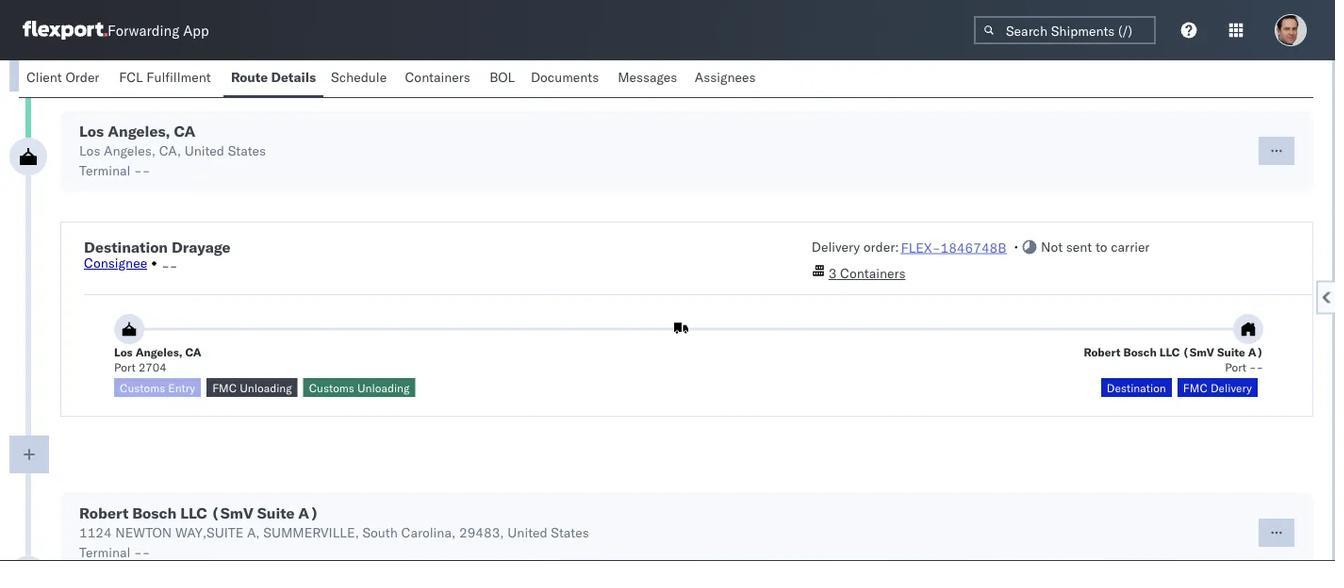 Task type: locate. For each thing, give the bounding box(es) containing it.
port left the 2704
[[114, 360, 136, 374]]

a) up summerville,
[[298, 504, 319, 523]]

-
[[134, 163, 142, 179], [142, 163, 150, 179], [161, 258, 170, 274], [170, 258, 178, 274], [1250, 360, 1257, 374], [1257, 360, 1264, 374]]

1 horizontal spatial customs
[[309, 381, 355, 395]]

ca
[[174, 122, 196, 141], [185, 345, 201, 359]]

angeles, for los angeles, ca los angeles, ca, united states terminal --
[[108, 122, 170, 141]]

containers down order:
[[840, 266, 906, 282]]

documents button
[[523, 60, 610, 97]]

bosch
[[1124, 345, 1157, 359], [132, 504, 177, 523]]

flex-1846748b
[[901, 239, 1007, 256]]

1 vertical spatial suite
[[257, 504, 295, 523]]

0 vertical spatial destination
[[84, 238, 168, 257]]

suite up fmc delivery
[[1218, 345, 1246, 359]]

port inside 'los angeles, ca port 2704'
[[114, 360, 136, 374]]

0 vertical spatial states
[[228, 143, 266, 159]]

1 vertical spatial robert
[[79, 504, 128, 523]]

(smv
[[1183, 345, 1215, 359], [211, 504, 254, 523]]

suite
[[1218, 345, 1246, 359], [257, 504, 295, 523]]

1 horizontal spatial robert
[[1084, 345, 1121, 359]]

consignee
[[84, 255, 147, 272]]

a,
[[247, 525, 260, 541]]

1 vertical spatial states
[[551, 525, 589, 541]]

0 vertical spatial robert
[[1084, 345, 1121, 359]]

suite for robert bosch llc (smv suite a) 1124 newton way,suite a, summerville, south carolina, 29483, united states
[[257, 504, 295, 523]]

0 horizontal spatial customs
[[120, 381, 165, 395]]

ca up ca,
[[174, 122, 196, 141]]

states
[[228, 143, 266, 159], [551, 525, 589, 541]]

1 horizontal spatial fmc
[[1184, 381, 1208, 395]]

los for los angeles, ca port 2704
[[114, 345, 133, 359]]

states inside los angeles, ca los angeles, ca, united states terminal --
[[228, 143, 266, 159]]

states inside robert bosch llc (smv suite a) 1124 newton way,suite a, summerville, south carolina, 29483, united states
[[551, 525, 589, 541]]

suite up a,
[[257, 504, 295, 523]]

ca inside los angeles, ca los angeles, ca, united states terminal --
[[174, 122, 196, 141]]

0 horizontal spatial port
[[114, 360, 136, 374]]

1 unloading from the left
[[240, 381, 292, 395]]

destination down robert bosch llc (smv suite a) port --
[[1107, 381, 1167, 395]]

1 vertical spatial a)
[[298, 504, 319, 523]]

containers left bol at the top of page
[[405, 69, 470, 85]]

(smv up fmc delivery
[[1183, 345, 1215, 359]]

1 horizontal spatial united
[[508, 525, 548, 541]]

1 vertical spatial united
[[508, 525, 548, 541]]

a) inside robert bosch llc (smv suite a) port --
[[1248, 345, 1264, 359]]

angeles,
[[108, 122, 170, 141], [104, 143, 156, 159], [136, 345, 182, 359]]

1 horizontal spatial (smv
[[1183, 345, 1215, 359]]

los for los angeles, ca los angeles, ca, united states terminal --
[[79, 122, 104, 141]]

app
[[183, 21, 209, 39]]

client order
[[26, 69, 99, 85]]

2704
[[139, 360, 167, 374]]

angeles, up ca,
[[108, 122, 170, 141]]

fmc unloading
[[212, 381, 292, 395]]

2 port from the left
[[1225, 360, 1247, 374]]

llc inside robert bosch llc (smv suite a) 1124 newton way,suite a, summerville, south carolina, 29483, united states
[[180, 504, 207, 523]]

1 vertical spatial los
[[79, 143, 100, 159]]

0 vertical spatial bosch
[[1124, 345, 1157, 359]]

1 port from the left
[[114, 360, 136, 374]]

bosch for robert bosch llc (smv suite a) port --
[[1124, 345, 1157, 359]]

--
[[161, 258, 178, 274]]

0 horizontal spatial suite
[[257, 504, 295, 523]]

3
[[829, 266, 837, 282]]

1 vertical spatial delivery
[[1211, 381, 1252, 395]]

consignee link
[[84, 255, 147, 272]]

llc inside robert bosch llc (smv suite a) port --
[[1160, 345, 1180, 359]]

suite inside robert bosch llc (smv suite a) 1124 newton way,suite a, summerville, south carolina, 29483, united states
[[257, 504, 295, 523]]

0 horizontal spatial (smv
[[211, 504, 254, 523]]

1 vertical spatial destination
[[1107, 381, 1167, 395]]

port
[[114, 360, 136, 374], [1225, 360, 1247, 374]]

(smv inside robert bosch llc (smv suite a) 1124 newton way,suite a, summerville, south carolina, 29483, united states
[[211, 504, 254, 523]]

0 horizontal spatial fmc
[[212, 381, 237, 395]]

schedule
[[331, 69, 387, 85]]

2 vertical spatial los
[[114, 345, 133, 359]]

robert for robert bosch llc (smv suite a) port --
[[1084, 345, 1121, 359]]

0 horizontal spatial bosch
[[132, 504, 177, 523]]

1 horizontal spatial destination
[[1107, 381, 1167, 395]]

united right ca,
[[185, 143, 225, 159]]

bosch inside robert bosch llc (smv suite a) port --
[[1124, 345, 1157, 359]]

carrier
[[1111, 239, 1150, 256]]

fmc delivery
[[1184, 381, 1252, 395]]

states down the route
[[228, 143, 266, 159]]

0 horizontal spatial delivery
[[812, 239, 860, 256]]

ca up entry
[[185, 345, 201, 359]]

sent
[[1067, 239, 1092, 256]]

customs down the 2704
[[120, 381, 165, 395]]

fcl fulfillment button
[[112, 60, 223, 97]]

flex-1846748b button
[[901, 239, 1007, 256]]

0 vertical spatial (smv
[[1183, 345, 1215, 359]]

0 vertical spatial delivery
[[812, 239, 860, 256]]

0 vertical spatial los
[[79, 122, 104, 141]]

llc for robert bosch llc (smv suite a) port --
[[1160, 345, 1180, 359]]

fcl fulfillment
[[119, 69, 211, 85]]

1 customs from the left
[[120, 381, 165, 395]]

delivery up 3
[[812, 239, 860, 256]]

customs
[[120, 381, 165, 395], [309, 381, 355, 395]]

unloading for customs unloading
[[357, 381, 410, 395]]

order:
[[864, 239, 899, 256]]

1 horizontal spatial unloading
[[357, 381, 410, 395]]

a) up fmc delivery
[[1248, 345, 1264, 359]]

0 vertical spatial united
[[185, 143, 225, 159]]

0 vertical spatial llc
[[1160, 345, 1180, 359]]

containers button
[[398, 60, 482, 97]]

(smv inside robert bosch llc (smv suite a) port --
[[1183, 345, 1215, 359]]

29483,
[[459, 525, 504, 541]]

containers inside 'button'
[[405, 69, 470, 85]]

suite for robert bosch llc (smv suite a) port --
[[1218, 345, 1246, 359]]

1 vertical spatial bosch
[[132, 504, 177, 523]]

angeles, inside 'los angeles, ca port 2704'
[[136, 345, 182, 359]]

1 vertical spatial (smv
[[211, 504, 254, 523]]

bosch inside robert bosch llc (smv suite a) 1124 newton way,suite a, summerville, south carolina, 29483, united states
[[132, 504, 177, 523]]

0 horizontal spatial states
[[228, 143, 266, 159]]

ca for los angeles, ca los angeles, ca, united states terminal --
[[174, 122, 196, 141]]

messages
[[618, 69, 677, 85]]

unloading
[[240, 381, 292, 395], [357, 381, 410, 395]]

robert inside robert bosch llc (smv suite a) 1124 newton way,suite a, summerville, south carolina, 29483, united states
[[79, 504, 128, 523]]

1 vertical spatial ca
[[185, 345, 201, 359]]

los angeles, ca los angeles, ca, united states terminal --
[[79, 122, 266, 179]]

1 vertical spatial angeles,
[[104, 143, 156, 159]]

united
[[185, 143, 225, 159], [508, 525, 548, 541]]

a) for robert bosch llc (smv suite a) port --
[[1248, 345, 1264, 359]]

2 unloading from the left
[[357, 381, 410, 395]]

1 vertical spatial llc
[[180, 504, 207, 523]]

1 horizontal spatial a)
[[1248, 345, 1264, 359]]

ca inside 'los angeles, ca port 2704'
[[185, 345, 201, 359]]

0 horizontal spatial a)
[[298, 504, 319, 523]]

0 vertical spatial angeles,
[[108, 122, 170, 141]]

suite inside robert bosch llc (smv suite a) port --
[[1218, 345, 1246, 359]]

delivery down robert bosch llc (smv suite a) port --
[[1211, 381, 1252, 395]]

1 fmc from the left
[[212, 381, 237, 395]]

a) inside robert bosch llc (smv suite a) 1124 newton way,suite a, summerville, south carolina, 29483, united states
[[298, 504, 319, 523]]

fmc down robert bosch llc (smv suite a) port --
[[1184, 381, 1208, 395]]

a)
[[1248, 345, 1264, 359], [298, 504, 319, 523]]

fmc
[[212, 381, 237, 395], [1184, 381, 1208, 395]]

fmc right entry
[[212, 381, 237, 395]]

1846748b
[[941, 239, 1007, 256]]

1 horizontal spatial llc
[[1160, 345, 1180, 359]]

united inside los angeles, ca los angeles, ca, united states terminal --
[[185, 143, 225, 159]]

robert
[[1084, 345, 1121, 359], [79, 504, 128, 523]]

2 customs from the left
[[309, 381, 355, 395]]

0 horizontal spatial robert
[[79, 504, 128, 523]]

bol
[[490, 69, 515, 85]]

0 vertical spatial suite
[[1218, 345, 1246, 359]]

0 horizontal spatial united
[[185, 143, 225, 159]]

2 vertical spatial angeles,
[[136, 345, 182, 359]]

destination for destination drayage
[[84, 238, 168, 257]]

(smv up a,
[[211, 504, 254, 523]]

1 horizontal spatial suite
[[1218, 345, 1246, 359]]

3 containers
[[829, 266, 906, 282]]

los
[[79, 122, 104, 141], [79, 143, 100, 159], [114, 345, 133, 359]]

delivery
[[812, 239, 860, 256], [1211, 381, 1252, 395]]

los inside 'los angeles, ca port 2704'
[[114, 345, 133, 359]]

1 horizontal spatial containers
[[840, 266, 906, 282]]

robert for robert bosch llc (smv suite a) 1124 newton way,suite a, summerville, south carolina, 29483, united states
[[79, 504, 128, 523]]

destination up --
[[84, 238, 168, 257]]

Search Shipments (/) text field
[[974, 16, 1156, 44]]

1 horizontal spatial bosch
[[1124, 345, 1157, 359]]

angeles, for los angeles, ca port 2704
[[136, 345, 182, 359]]

1 horizontal spatial states
[[551, 525, 589, 541]]

0 vertical spatial ca
[[174, 122, 196, 141]]

0 horizontal spatial destination
[[84, 238, 168, 257]]

port up fmc delivery
[[1225, 360, 1247, 374]]

2 fmc from the left
[[1184, 381, 1208, 395]]

0 horizontal spatial unloading
[[240, 381, 292, 395]]

0 horizontal spatial containers
[[405, 69, 470, 85]]

terminal
[[79, 163, 131, 179]]

customs right fmc unloading
[[309, 381, 355, 395]]

0 vertical spatial containers
[[405, 69, 470, 85]]

1 horizontal spatial port
[[1225, 360, 1247, 374]]

angeles, up terminal on the top of page
[[104, 143, 156, 159]]

(smv for robert bosch llc (smv suite a) 1124 newton way,suite a, summerville, south carolina, 29483, united states
[[211, 504, 254, 523]]

forwarding
[[108, 21, 179, 39]]

united right 29483,
[[508, 525, 548, 541]]

robert inside robert bosch llc (smv suite a) port --
[[1084, 345, 1121, 359]]

llc
[[1160, 345, 1180, 359], [180, 504, 207, 523]]

states right 29483,
[[551, 525, 589, 541]]

fulfillment
[[146, 69, 211, 85]]

destination
[[84, 238, 168, 257], [1107, 381, 1167, 395]]

0 horizontal spatial llc
[[180, 504, 207, 523]]

angeles, up the 2704
[[136, 345, 182, 359]]

0 vertical spatial a)
[[1248, 345, 1264, 359]]

containers
[[405, 69, 470, 85], [840, 266, 906, 282]]



Task type: vqa. For each thing, say whether or not it's contained in the screenshot.
the left The Cy
no



Task type: describe. For each thing, give the bounding box(es) containing it.
united inside robert bosch llc (smv suite a) 1124 newton way,suite a, summerville, south carolina, 29483, united states
[[508, 525, 548, 541]]

summerville,
[[263, 525, 359, 541]]

robert bosch llc (smv suite a) 1124 newton way,suite a, summerville, south carolina, 29483, united states
[[79, 504, 589, 541]]

a) for robert bosch llc (smv suite a) 1124 newton way,suite a, summerville, south carolina, 29483, united states
[[298, 504, 319, 523]]

not
[[1041, 239, 1063, 256]]

fmc for fmc unloading
[[212, 381, 237, 395]]

entry
[[168, 381, 195, 395]]

unloading for fmc unloading
[[240, 381, 292, 395]]

flexport. image
[[23, 21, 108, 40]]

flex-
[[901, 239, 941, 256]]

client order button
[[19, 60, 112, 97]]

client
[[26, 69, 62, 85]]

order
[[65, 69, 99, 85]]

south
[[363, 525, 398, 541]]

1124
[[79, 525, 112, 541]]

bosch for robert bosch llc (smv suite a) 1124 newton way,suite a, summerville, south carolina, 29483, united states
[[132, 504, 177, 523]]

bol button
[[482, 60, 523, 97]]

destination drayage
[[84, 238, 231, 257]]

destination for destination
[[1107, 381, 1167, 395]]

drayage
[[172, 238, 231, 257]]

route details button
[[223, 60, 324, 97]]

port inside robert bosch llc (smv suite a) port --
[[1225, 360, 1247, 374]]

robert bosch llc (smv suite a) port --
[[1084, 345, 1264, 374]]

(smv for robert bosch llc (smv suite a) port --
[[1183, 345, 1215, 359]]

customs unloading
[[309, 381, 410, 395]]

newton
[[115, 525, 172, 541]]

•
[[1014, 239, 1019, 256]]

forwarding app link
[[23, 21, 209, 40]]

fcl
[[119, 69, 143, 85]]

delivery order:
[[812, 239, 899, 256]]

assignees
[[695, 69, 756, 85]]

customs entry
[[120, 381, 195, 395]]

not sent to carrier
[[1041, 239, 1150, 256]]

customs for customs unloading
[[309, 381, 355, 395]]

schedule button
[[324, 60, 398, 97]]

assignees button
[[687, 60, 767, 97]]

ca for los angeles, ca port 2704
[[185, 345, 201, 359]]

documents
[[531, 69, 599, 85]]

1 vertical spatial containers
[[840, 266, 906, 282]]

llc for robert bosch llc (smv suite a) 1124 newton way,suite a, summerville, south carolina, 29483, united states
[[180, 504, 207, 523]]

1 horizontal spatial delivery
[[1211, 381, 1252, 395]]

way,suite
[[175, 525, 244, 541]]

details
[[271, 69, 316, 85]]

route details
[[231, 69, 316, 85]]

messages button
[[610, 60, 687, 97]]

to
[[1096, 239, 1108, 256]]

forwarding app
[[108, 21, 209, 39]]

customs for customs entry
[[120, 381, 165, 395]]

fmc for fmc delivery
[[1184, 381, 1208, 395]]

route
[[231, 69, 268, 85]]

ca,
[[159, 143, 181, 159]]

carolina,
[[401, 525, 456, 541]]

los angeles, ca port 2704
[[114, 345, 201, 374]]



